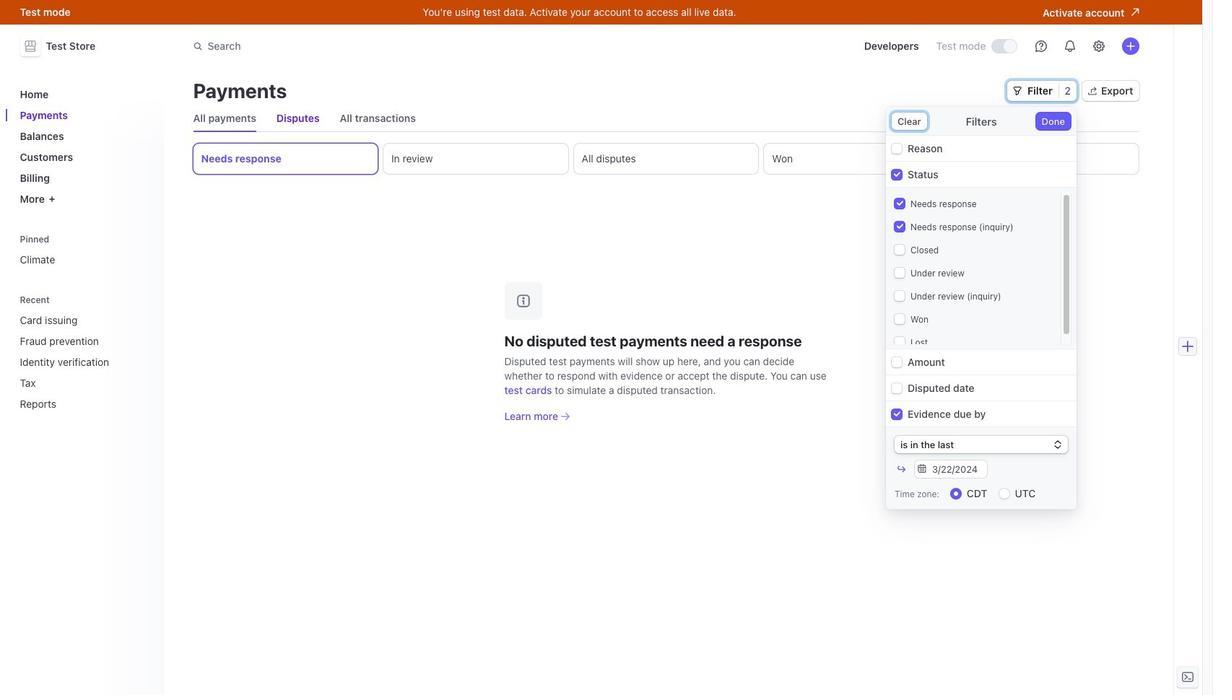 Task type: locate. For each thing, give the bounding box(es) containing it.
recent element
[[14, 290, 156, 416], [14, 308, 156, 416]]

None text field
[[927, 461, 987, 478]]

pinned element
[[14, 229, 156, 272]]

Test mode checkbox
[[992, 40, 1017, 53]]

1 vertical spatial tab list
[[193, 144, 1139, 174]]

help image
[[1035, 40, 1047, 52]]

tab list
[[193, 105, 1139, 132], [193, 144, 1139, 174]]

notifications image
[[1064, 40, 1076, 52]]

2 recent element from the top
[[14, 308, 156, 416]]

2 tab list from the top
[[193, 144, 1139, 174]]

0 vertical spatial tab list
[[193, 105, 1139, 132]]

None search field
[[185, 33, 592, 60]]

Search text field
[[185, 33, 592, 60]]



Task type: vqa. For each thing, say whether or not it's contained in the screenshot.
1st Recent ELEMENT
yes



Task type: describe. For each thing, give the bounding box(es) containing it.
clear history image
[[141, 296, 150, 304]]

svg image
[[1013, 87, 1022, 95]]

edit pins image
[[141, 235, 150, 244]]

settings image
[[1093, 40, 1105, 52]]

1 recent element from the top
[[14, 290, 156, 416]]

1 tab list from the top
[[193, 105, 1139, 132]]

core navigation links element
[[14, 82, 156, 211]]



